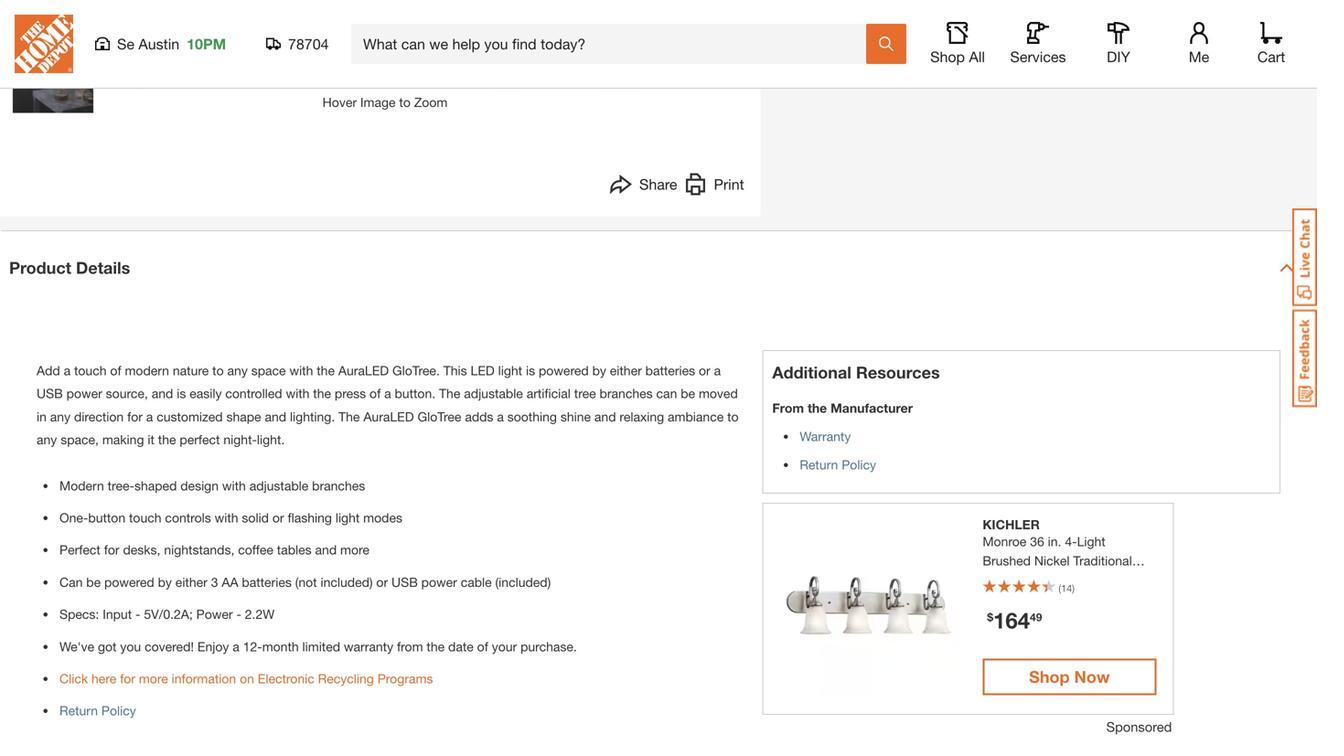Task type: vqa. For each thing, say whether or not it's contained in the screenshot.
Hover
yes



Task type: locate. For each thing, give the bounding box(es) containing it.
monroe 36 in. 4-light brushed nickel traditional bathroom vanity light with satin etched glass image
[[781, 518, 960, 696]]

1 horizontal spatial to
[[399, 95, 411, 110]]

any right in
[[50, 409, 71, 424]]

0 horizontal spatial adjustable
[[249, 478, 308, 493]]

by inside add a touch of modern nature to any space with the auraled glotree. this led light is powered by either batteries or a usb power source, and is easily controlled with the press of a button. the adjustable artificial tree branches can be moved in any direction for a customized shape and lighting. the auraled glotree adds a soothing shine and relaxing ambiance to any space, making it the perfect night-light.
[[592, 363, 606, 378]]

got
[[98, 639, 117, 654]]

shop
[[930, 48, 965, 65], [1029, 667, 1070, 687]]

1 vertical spatial policy
[[101, 704, 136, 719]]

1 horizontal spatial the
[[439, 386, 460, 401]]

any
[[227, 363, 248, 378], [50, 409, 71, 424], [37, 432, 57, 447]]

it
[[148, 432, 154, 447]]

0 vertical spatial light
[[498, 363, 522, 378]]

your
[[492, 639, 517, 654]]

4-
[[1065, 534, 1077, 549]]

return down the warranty
[[800, 457, 838, 472]]

powered
[[539, 363, 589, 378], [104, 575, 154, 590]]

any up controlled
[[227, 363, 248, 378]]

hover image to zoom
[[323, 95, 448, 110]]

1 vertical spatial more
[[139, 671, 168, 686]]

1 vertical spatial batteries
[[242, 575, 292, 590]]

adjustable down led
[[464, 386, 523, 401]]

can
[[656, 386, 677, 401]]

add
[[37, 363, 60, 378]]

solid
[[242, 510, 269, 525]]

in.
[[1048, 534, 1061, 549]]

0 horizontal spatial policy
[[101, 704, 136, 719]]

more up included)
[[340, 543, 369, 558]]

1 vertical spatial light
[[1081, 573, 1109, 588]]

1 horizontal spatial is
[[526, 363, 535, 378]]

powered inside add a touch of modern nature to any space with the auraled glotree. this led light is powered by either batteries or a usb power source, and is easily controlled with the press of a button. the adjustable artificial tree branches can be moved in any direction for a customized shape and lighting. the auraled glotree adds a soothing shine and relaxing ambiance to any space, making it the perfect night-light.
[[539, 363, 589, 378]]

0 vertical spatial adjustable
[[464, 386, 523, 401]]

me button
[[1170, 22, 1228, 66]]

0 horizontal spatial return policy link
[[59, 704, 136, 719]]

return policy down the warranty
[[800, 457, 876, 472]]

0 horizontal spatial powered
[[104, 575, 154, 590]]

with up 'lighting.'
[[286, 386, 310, 401]]

batteries up 2.2w
[[242, 575, 292, 590]]

0 vertical spatial touch
[[74, 363, 107, 378]]

0 vertical spatial any
[[227, 363, 248, 378]]

tables
[[277, 543, 312, 558]]

0 vertical spatial is
[[526, 363, 535, 378]]

diy
[[1107, 48, 1130, 65]]

0 horizontal spatial to
[[212, 363, 224, 378]]

by up specs: input - 5v/0.2a; power - 2.2w
[[158, 575, 172, 590]]

1 horizontal spatial more
[[340, 543, 369, 558]]

2 vertical spatial for
[[120, 671, 135, 686]]

- left 2.2w
[[236, 607, 241, 622]]

78704 button
[[266, 35, 329, 53]]

1 horizontal spatial or
[[376, 575, 388, 590]]

branches
[[600, 386, 653, 401], [312, 478, 365, 493]]

warranty
[[800, 429, 851, 444]]

+
[[40, 59, 54, 86]]

or up moved
[[699, 363, 710, 378]]

0 horizontal spatial batteries
[[242, 575, 292, 590]]

1 vertical spatial touch
[[129, 510, 161, 525]]

either left 3
[[175, 575, 207, 590]]

0 horizontal spatial be
[[86, 575, 101, 590]]

powered up input
[[104, 575, 154, 590]]

0 vertical spatial shop
[[930, 48, 965, 65]]

with left solid
[[215, 510, 238, 525]]

perfect
[[180, 432, 220, 447]]

1 horizontal spatial adjustable
[[464, 386, 523, 401]]

satin
[[983, 592, 1012, 607]]

any down in
[[37, 432, 57, 447]]

light right led
[[498, 363, 522, 378]]

a left button.
[[384, 386, 391, 401]]

batteries up can
[[645, 363, 695, 378]]

services button
[[1009, 22, 1067, 66]]

and
[[152, 386, 173, 401], [265, 409, 286, 424], [594, 409, 616, 424], [315, 543, 337, 558]]

led
[[471, 363, 495, 378]]

0 horizontal spatial or
[[272, 510, 284, 525]]

of right press
[[370, 386, 381, 401]]

0 vertical spatial return
[[800, 457, 838, 472]]

tzumi wall light panels 9004hd fa.5 image
[[13, 32, 93, 113]]

light left modes
[[336, 510, 360, 525]]

1 vertical spatial powered
[[104, 575, 154, 590]]

-
[[135, 607, 140, 622], [236, 607, 241, 622]]

(not
[[295, 575, 317, 590]]

return policy down here
[[59, 704, 136, 719]]

design
[[180, 478, 219, 493]]

0 horizontal spatial usb
[[37, 386, 63, 401]]

a right add
[[64, 363, 71, 378]]

to inside button
[[399, 95, 411, 110]]

one-button touch controls with solid or flashing light modes
[[59, 510, 402, 525]]

powered up artificial
[[539, 363, 589, 378]]

share button
[[610, 173, 677, 200]]

feedback link image
[[1292, 309, 1317, 408]]

0 vertical spatial or
[[699, 363, 710, 378]]

1 horizontal spatial be
[[681, 386, 695, 401]]

the home depot logo image
[[15, 15, 73, 73]]

glotree.
[[392, 363, 440, 378]]

auraled down button.
[[363, 409, 414, 424]]

for left desks, at the left of the page
[[104, 543, 119, 558]]

se
[[117, 35, 134, 53]]

is
[[526, 363, 535, 378], [177, 386, 186, 401]]

policy for return policy link to the left
[[101, 704, 136, 719]]

0 horizontal spatial touch
[[74, 363, 107, 378]]

with down traditional
[[1113, 573, 1136, 588]]

branches up flashing
[[312, 478, 365, 493]]

policy for the top return policy link
[[842, 457, 876, 472]]

either up 'relaxing'
[[610, 363, 642, 378]]

2 - from the left
[[236, 607, 241, 622]]

return policy for return policy link to the left
[[59, 704, 136, 719]]

click here for more information on electronic recycling programs link
[[59, 671, 433, 686]]

of left your
[[477, 639, 488, 654]]

2 vertical spatial to
[[727, 409, 739, 424]]

1 horizontal spatial either
[[610, 363, 642, 378]]

power
[[66, 386, 102, 401], [421, 575, 457, 590]]

usb down add
[[37, 386, 63, 401]]

return
[[800, 457, 838, 472], [59, 704, 98, 719]]

the up press
[[317, 363, 335, 378]]

0 vertical spatial by
[[592, 363, 606, 378]]

product
[[9, 258, 71, 278]]

a right adds
[[497, 409, 504, 424]]

and right the 'shine' at the bottom left of page
[[594, 409, 616, 424]]

shop for shop all
[[930, 48, 965, 65]]

more down covered! at the bottom of page
[[139, 671, 168, 686]]

return policy link down here
[[59, 704, 136, 719]]

2 horizontal spatial to
[[727, 409, 739, 424]]

traditional
[[1073, 553, 1132, 568]]

perfect
[[59, 543, 100, 558]]

zoom
[[414, 95, 448, 110]]

1 horizontal spatial policy
[[842, 457, 876, 472]]

- right input
[[135, 607, 140, 622]]

from the manufacturer
[[772, 401, 913, 416]]

0 vertical spatial for
[[127, 409, 143, 424]]

tzumi wall light panels 9004hd 44.4 image
[[13, 0, 93, 16]]

1 vertical spatial return
[[59, 704, 98, 719]]

and down modern
[[152, 386, 173, 401]]

information
[[172, 671, 236, 686]]

one-
[[59, 510, 88, 525]]

light down traditional
[[1081, 573, 1109, 588]]

with right space
[[289, 363, 313, 378]]

of up source,
[[110, 363, 121, 378]]

0 horizontal spatial power
[[66, 386, 102, 401]]

1 horizontal spatial by
[[592, 363, 606, 378]]

1 horizontal spatial light
[[498, 363, 522, 378]]

date
[[448, 639, 474, 654]]

modes
[[363, 510, 402, 525]]

164
[[993, 607, 1030, 633]]

light up traditional
[[1077, 534, 1106, 549]]

2 horizontal spatial of
[[477, 639, 488, 654]]

aa
[[222, 575, 238, 590]]

this
[[443, 363, 467, 378]]

the left date
[[427, 639, 445, 654]]

policy down here
[[101, 704, 136, 719]]

1 horizontal spatial -
[[236, 607, 241, 622]]

shop now button
[[983, 659, 1156, 696]]

1 horizontal spatial touch
[[129, 510, 161, 525]]

controls
[[165, 510, 211, 525]]

auraled up press
[[338, 363, 389, 378]]

be inside add a touch of modern nature to any space with the auraled glotree. this led light is powered by either batteries or a usb power source, and is easily controlled with the press of a button. the adjustable artificial tree branches can be moved in any direction for a customized shape and lighting. the auraled glotree adds a soothing shine and relaxing ambiance to any space, making it the perfect night-light.
[[681, 386, 695, 401]]

1 horizontal spatial return policy link
[[800, 457, 876, 472]]

1 vertical spatial usb
[[391, 575, 418, 590]]

or right solid
[[272, 510, 284, 525]]

2 horizontal spatial or
[[699, 363, 710, 378]]

can be powered by either 3 aa batteries (not included) or usb power cable (included)
[[59, 575, 551, 590]]

services
[[1010, 48, 1066, 65]]

usb right included)
[[391, 575, 418, 590]]

1 vertical spatial light
[[336, 510, 360, 525]]

is up artificial
[[526, 363, 535, 378]]

the down this
[[439, 386, 460, 401]]

included)
[[321, 575, 373, 590]]

touch
[[74, 363, 107, 378], [129, 510, 161, 525]]

0 vertical spatial either
[[610, 363, 642, 378]]

0 vertical spatial of
[[110, 363, 121, 378]]

touch up desks, at the left of the page
[[129, 510, 161, 525]]

power up "direction"
[[66, 386, 102, 401]]

by
[[592, 363, 606, 378], [158, 575, 172, 590]]

shop left now
[[1029, 667, 1070, 687]]

0 vertical spatial return policy
[[800, 457, 876, 472]]

usb inside add a touch of modern nature to any space with the auraled glotree. this led light is powered by either batteries or a usb power source, and is easily controlled with the press of a button. the adjustable artificial tree branches can be moved in any direction for a customized shape and lighting. the auraled glotree adds a soothing shine and relaxing ambiance to any space, making it the perfect night-light.
[[37, 386, 63, 401]]

shape
[[226, 409, 261, 424]]

for right here
[[120, 671, 135, 686]]

1 - from the left
[[135, 607, 140, 622]]

return for return policy link to the left
[[59, 704, 98, 719]]

1 vertical spatial to
[[212, 363, 224, 378]]

space,
[[61, 432, 99, 447]]

resources
[[856, 363, 940, 382]]

0 vertical spatial policy
[[842, 457, 876, 472]]

0 vertical spatial batteries
[[645, 363, 695, 378]]

add a touch of modern nature to any space with the auraled glotree. this led light is powered by either batteries or a usb power source, and is easily controlled with the press of a button. the adjustable artificial tree branches can be moved in any direction for a customized shape and lighting. the auraled glotree adds a soothing shine and relaxing ambiance to any space, making it the perfect night-light.
[[37, 363, 739, 447]]

36
[[1030, 534, 1044, 549]]

1 vertical spatial return policy link
[[59, 704, 136, 719]]

by up tree
[[592, 363, 606, 378]]

5v/0.2a;
[[144, 607, 193, 622]]

cart
[[1257, 48, 1285, 65]]

monroe
[[983, 534, 1027, 549]]

0 vertical spatial to
[[399, 95, 411, 110]]

the down press
[[339, 409, 360, 424]]

1 vertical spatial the
[[339, 409, 360, 424]]

0 horizontal spatial return policy
[[59, 704, 136, 719]]

shop left all
[[930, 48, 965, 65]]

1 vertical spatial branches
[[312, 478, 365, 493]]

1 vertical spatial power
[[421, 575, 457, 590]]

1 horizontal spatial powered
[[539, 363, 589, 378]]

to down moved
[[727, 409, 739, 424]]

branches up 'relaxing'
[[600, 386, 653, 401]]

shop now
[[1029, 667, 1110, 687]]

1 horizontal spatial shop
[[1029, 667, 1070, 687]]

touch inside add a touch of modern nature to any space with the auraled glotree. this led light is powered by either batteries or a usb power source, and is easily controlled with the press of a button. the adjustable artificial tree branches can be moved in any direction for a customized shape and lighting. the auraled glotree adds a soothing shine and relaxing ambiance to any space, making it the perfect night-light.
[[74, 363, 107, 378]]

or right included)
[[376, 575, 388, 590]]

with inside the kichler monroe 36 in. 4-light brushed nickel traditional bathroom vanity light with satin etched glass
[[1113, 573, 1136, 588]]

1 horizontal spatial power
[[421, 575, 457, 590]]

1 horizontal spatial return
[[800, 457, 838, 472]]

kichler
[[983, 517, 1040, 532]]

1 horizontal spatial batteries
[[645, 363, 695, 378]]

1 horizontal spatial of
[[370, 386, 381, 401]]

(included)
[[495, 575, 551, 590]]

return policy link down the warranty
[[800, 457, 876, 472]]

1 horizontal spatial return policy
[[800, 457, 876, 472]]

branches inside add a touch of modern nature to any space with the auraled glotree. this led light is powered by either batteries or a usb power source, and is easily controlled with the press of a button. the adjustable artificial tree branches can be moved in any direction for a customized shape and lighting. the auraled glotree adds a soothing shine and relaxing ambiance to any space, making it the perfect night-light.
[[600, 386, 653, 401]]

adjustable
[[464, 386, 523, 401], [249, 478, 308, 493]]

2 vertical spatial of
[[477, 639, 488, 654]]

2 vertical spatial any
[[37, 432, 57, 447]]

0 vertical spatial be
[[681, 386, 695, 401]]

for down source,
[[127, 409, 143, 424]]

power left cable
[[421, 575, 457, 590]]

0 horizontal spatial -
[[135, 607, 140, 622]]

is left easily
[[177, 386, 186, 401]]

touch right add
[[74, 363, 107, 378]]

1 vertical spatial by
[[158, 575, 172, 590]]

or
[[699, 363, 710, 378], [272, 510, 284, 525], [376, 575, 388, 590]]

1 vertical spatial shop
[[1029, 667, 1070, 687]]

either
[[610, 363, 642, 378], [175, 575, 207, 590]]

0 horizontal spatial shop
[[930, 48, 965, 65]]

source,
[[106, 386, 148, 401]]

hover
[[323, 95, 357, 110]]

press
[[335, 386, 366, 401]]

additional resources
[[772, 363, 940, 382]]

shaped
[[134, 478, 177, 493]]

policy down the warranty
[[842, 457, 876, 472]]

covered!
[[145, 639, 194, 654]]

adjustable up solid
[[249, 478, 308, 493]]

to up easily
[[212, 363, 224, 378]]

to left zoom at the left
[[399, 95, 411, 110]]

tree
[[574, 386, 596, 401]]

from
[[772, 401, 804, 416]]

0 vertical spatial usb
[[37, 386, 63, 401]]

return down click
[[59, 704, 98, 719]]

1 vertical spatial either
[[175, 575, 207, 590]]

0 horizontal spatial is
[[177, 386, 186, 401]]

12-
[[243, 639, 262, 654]]

auraled
[[338, 363, 389, 378], [363, 409, 414, 424]]



Task type: describe. For each thing, give the bounding box(es) containing it.
modern
[[125, 363, 169, 378]]

you
[[120, 639, 141, 654]]

0 vertical spatial the
[[439, 386, 460, 401]]

2
[[54, 59, 66, 86]]

adds
[[465, 409, 493, 424]]

print button
[[685, 173, 744, 200]]

(
[[1059, 583, 1061, 595]]

3
[[211, 575, 218, 590]]

on
[[240, 671, 254, 686]]

a up moved
[[714, 363, 721, 378]]

touch for button
[[129, 510, 161, 525]]

artificial
[[527, 386, 571, 401]]

0 horizontal spatial the
[[339, 409, 360, 424]]

warranty link
[[800, 429, 851, 444]]

enjoy
[[197, 639, 229, 654]]

all
[[969, 48, 985, 65]]

live chat image
[[1292, 209, 1317, 306]]

night-
[[223, 432, 257, 447]]

customized
[[157, 409, 223, 424]]

power inside add a touch of modern nature to any space with the auraled glotree. this led light is powered by either batteries or a usb power source, and is easily controlled with the press of a button. the adjustable artificial tree branches can be moved in any direction for a customized shape and lighting. the auraled glotree adds a soothing shine and relaxing ambiance to any space, making it the perfect night-light.
[[66, 386, 102, 401]]

1 vertical spatial is
[[177, 386, 186, 401]]

power
[[196, 607, 233, 622]]

touch for a
[[74, 363, 107, 378]]

78704
[[288, 35, 329, 53]]

in
[[37, 409, 47, 424]]

se austin 10pm
[[117, 35, 226, 53]]

nature
[[173, 363, 209, 378]]

1 horizontal spatial usb
[[391, 575, 418, 590]]

0 horizontal spatial of
[[110, 363, 121, 378]]

nightstands,
[[164, 543, 234, 558]]

What can we help you find today? search field
[[363, 25, 865, 63]]

the up 'lighting.'
[[313, 386, 331, 401]]

1 vertical spatial adjustable
[[249, 478, 308, 493]]

( 14 )
[[1059, 583, 1075, 595]]

we've
[[59, 639, 94, 654]]

0 horizontal spatial branches
[[312, 478, 365, 493]]

lighting.
[[290, 409, 335, 424]]

etched
[[1015, 592, 1056, 607]]

me
[[1189, 48, 1209, 65]]

share
[[639, 176, 677, 193]]

we've got you covered! enjoy a 12-month limited warranty from the date of your purchase.
[[59, 639, 577, 654]]

cable
[[461, 575, 492, 590]]

shop all
[[930, 48, 985, 65]]

tree-
[[108, 478, 134, 493]]

0 vertical spatial light
[[1077, 534, 1106, 549]]

1 vertical spatial any
[[50, 409, 71, 424]]

direction
[[74, 409, 124, 424]]

0 horizontal spatial light
[[336, 510, 360, 525]]

and right tables
[[315, 543, 337, 558]]

or inside add a touch of modern nature to any space with the auraled glotree. this led light is powered by either batteries or a usb power source, and is easily controlled with the press of a button. the adjustable artificial tree branches can be moved in any direction for a customized shape and lighting. the auraled glotree adds a soothing shine and relaxing ambiance to any space, making it the perfect night-light.
[[699, 363, 710, 378]]

and up light.
[[265, 409, 286, 424]]

from
[[397, 639, 423, 654]]

cart link
[[1251, 22, 1292, 66]]

2 vertical spatial or
[[376, 575, 388, 590]]

click here for more information on electronic recycling programs
[[59, 671, 433, 686]]

1 vertical spatial of
[[370, 386, 381, 401]]

button.
[[395, 386, 436, 401]]

+ 2
[[40, 59, 66, 86]]

the right from
[[808, 401, 827, 416]]

light inside add a touch of modern nature to any space with the auraled glotree. this led light is powered by either batteries or a usb power source, and is easily controlled with the press of a button. the adjustable artificial tree branches can be moved in any direction for a customized shape and lighting. the auraled glotree adds a soothing shine and relaxing ambiance to any space, making it the perfect night-light.
[[498, 363, 522, 378]]

shop all button
[[928, 22, 987, 66]]

either inside add a touch of modern nature to any space with the auraled glotree. this led light is powered by either batteries or a usb power source, and is easily controlled with the press of a button. the adjustable artificial tree branches can be moved in any direction for a customized shape and lighting. the auraled glotree adds a soothing shine and relaxing ambiance to any space, making it the perfect night-light.
[[610, 363, 642, 378]]

austin
[[138, 35, 179, 53]]

specs:
[[59, 607, 99, 622]]

adjustable inside add a touch of modern nature to any space with the auraled glotree. this led light is powered by either batteries or a usb power source, and is easily controlled with the press of a button. the adjustable artificial tree branches can be moved in any direction for a customized shape and lighting. the auraled glotree adds a soothing shine and relaxing ambiance to any space, making it the perfect night-light.
[[464, 386, 523, 401]]

14
[[1061, 583, 1072, 595]]

1 vertical spatial auraled
[[363, 409, 414, 424]]

additional
[[772, 363, 851, 382]]

batteries inside add a touch of modern nature to any space with the auraled glotree. this led light is powered by either batteries or a usb power source, and is easily controlled with the press of a button. the adjustable artificial tree branches can be moved in any direction for a customized shape and lighting. the auraled glotree adds a soothing shine and relaxing ambiance to any space, making it the perfect night-light.
[[645, 363, 695, 378]]

1 vertical spatial for
[[104, 543, 119, 558]]

for inside add a touch of modern nature to any space with the auraled glotree. this led light is powered by either batteries or a usb power source, and is easily controlled with the press of a button. the adjustable artificial tree branches can be moved in any direction for a customized shape and lighting. the auraled glotree adds a soothing shine and relaxing ambiance to any space, making it the perfect night-light.
[[127, 409, 143, 424]]

shop for shop now
[[1029, 667, 1070, 687]]

moved
[[699, 386, 738, 401]]

2.2w
[[245, 607, 275, 622]]

button
[[88, 510, 125, 525]]

a left the 12-
[[233, 639, 239, 654]]

brushed
[[983, 553, 1031, 568]]

can
[[59, 575, 83, 590]]

desks,
[[123, 543, 160, 558]]

programs
[[377, 671, 433, 686]]

flashing
[[288, 510, 332, 525]]

product details button
[[0, 231, 1317, 305]]

input
[[103, 607, 132, 622]]

purchase.
[[521, 639, 577, 654]]

0 horizontal spatial by
[[158, 575, 172, 590]]

1 vertical spatial or
[[272, 510, 284, 525]]

0 vertical spatial return policy link
[[800, 457, 876, 472]]

perfect for desks, nightstands, coffee tables and more
[[59, 543, 369, 558]]

0 horizontal spatial either
[[175, 575, 207, 590]]

limited
[[302, 639, 340, 654]]

0 horizontal spatial more
[[139, 671, 168, 686]]

glotree
[[418, 409, 461, 424]]

kichler monroe 36 in. 4-light brushed nickel traditional bathroom vanity light with satin etched glass
[[983, 517, 1136, 607]]

return policy for the top return policy link
[[800, 457, 876, 472]]

nickel
[[1034, 553, 1070, 568]]

warranty
[[344, 639, 393, 654]]

hover image to zoom button
[[111, 0, 659, 112]]

)
[[1072, 583, 1075, 595]]

sponsored
[[1106, 719, 1172, 735]]

bathroom
[[983, 573, 1039, 588]]

shine
[[561, 409, 591, 424]]

soothing
[[507, 409, 557, 424]]

modern tree-shaped design with adjustable branches
[[59, 478, 365, 493]]

glass
[[1059, 592, 1092, 607]]

caret image
[[1280, 261, 1294, 275]]

a up it
[[146, 409, 153, 424]]

0 vertical spatial auraled
[[338, 363, 389, 378]]

image
[[360, 95, 396, 110]]

1 vertical spatial be
[[86, 575, 101, 590]]

0 vertical spatial more
[[340, 543, 369, 558]]

diy button
[[1089, 22, 1148, 66]]

with up one-button touch controls with solid or flashing light modes
[[222, 478, 246, 493]]

easily
[[190, 386, 222, 401]]

return for the top return policy link
[[800, 457, 838, 472]]

the right it
[[158, 432, 176, 447]]



